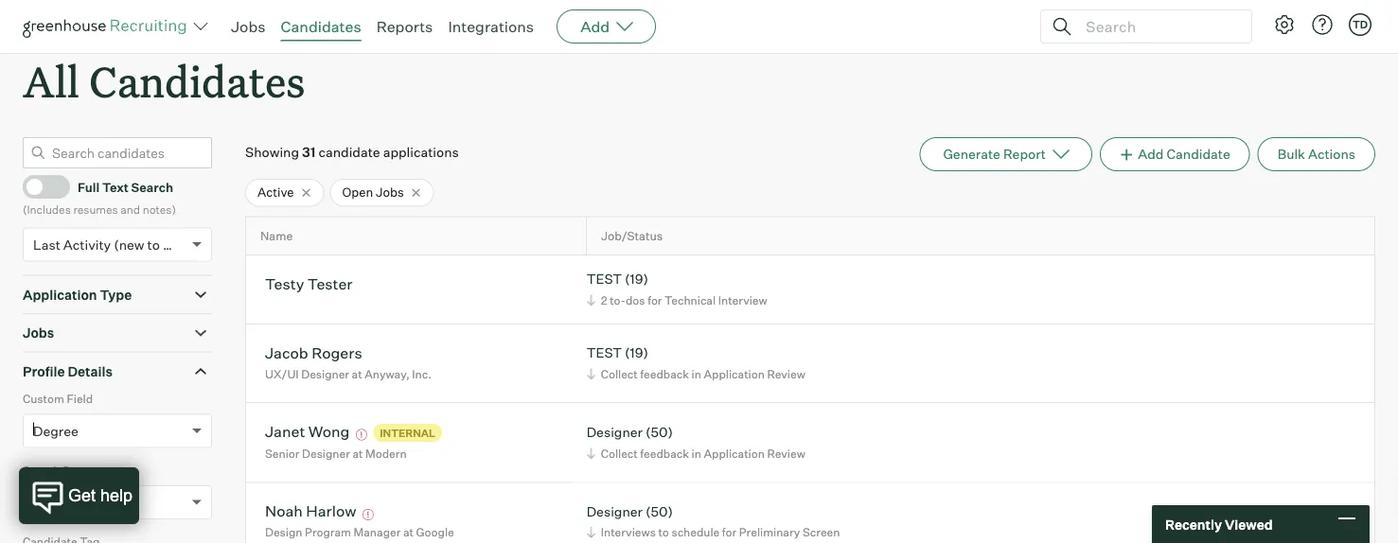 Task type: locate. For each thing, give the bounding box(es) containing it.
report
[[1004, 146, 1046, 163]]

at
[[352, 368, 362, 382], [353, 448, 363, 462], [403, 526, 414, 540]]

1 (19) from the top
[[625, 271, 649, 288]]

interviews to schedule for preliminary screen link
[[584, 524, 845, 542]]

add for add
[[581, 17, 610, 36]]

jobs
[[231, 17, 266, 36], [376, 185, 404, 200], [23, 325, 54, 342]]

collect feedback in application review link
[[584, 366, 810, 384], [584, 445, 810, 463]]

integrations link
[[448, 17, 534, 36]]

application inside designer (50) collect feedback in application review
[[704, 447, 765, 461]]

1 collect from the top
[[601, 368, 638, 382]]

program
[[305, 526, 351, 540]]

Search text field
[[1081, 13, 1235, 40]]

application inside test (19) collect feedback in application review
[[704, 368, 765, 382]]

review inside designer (50) collect feedback in application review
[[767, 447, 806, 461]]

to
[[147, 237, 160, 253], [658, 526, 669, 540]]

(19) inside test (19) 2 to-dos for technical interview
[[625, 271, 649, 288]]

test down 2
[[587, 345, 622, 362]]

janet wong has been in application review for more than 5 days image
[[353, 430, 370, 441]]

search degree
[[23, 464, 101, 478], [33, 495, 125, 512]]

td button
[[1346, 9, 1376, 40]]

add inside popup button
[[581, 17, 610, 36]]

add
[[581, 17, 610, 36], [1138, 146, 1164, 163]]

for inside test (19) 2 to-dos for technical interview
[[648, 294, 662, 308]]

1 review from the top
[[767, 368, 806, 382]]

custom field element
[[23, 391, 212, 462]]

in inside test (19) collect feedback in application review
[[692, 368, 702, 382]]

1 vertical spatial review
[[767, 447, 806, 461]]

feedback inside test (19) collect feedback in application review
[[640, 368, 689, 382]]

0 horizontal spatial add
[[581, 17, 610, 36]]

1 collect feedback in application review link from the top
[[584, 366, 810, 384]]

review up preliminary
[[767, 447, 806, 461]]

(includes
[[23, 203, 71, 217]]

interviews
[[601, 526, 656, 540]]

0 vertical spatial collect
[[601, 368, 638, 382]]

2 test from the top
[[587, 345, 622, 362]]

2 feedback from the top
[[640, 447, 689, 461]]

1 vertical spatial in
[[692, 447, 702, 461]]

application down last
[[23, 287, 97, 304]]

0 vertical spatial in
[[692, 368, 702, 382]]

degree
[[33, 423, 78, 440], [63, 464, 101, 478], [80, 495, 125, 512]]

review
[[767, 368, 806, 382], [767, 447, 806, 461]]

collect feedback in application review link up designer (50) interviews to schedule for preliminary screen
[[584, 445, 810, 463]]

to left old)
[[147, 237, 160, 253]]

application for test (19)
[[704, 368, 765, 382]]

for right dos
[[648, 294, 662, 308]]

0 vertical spatial collect feedback in application review link
[[584, 366, 810, 384]]

jobs right open
[[376, 185, 404, 200]]

last activity (new to old) option
[[33, 237, 187, 253]]

generate
[[943, 146, 1001, 163]]

add button
[[557, 9, 656, 44]]

designer (50) interviews to schedule for preliminary screen
[[587, 504, 840, 540]]

janet wong link
[[265, 422, 350, 444]]

0 horizontal spatial for
[[648, 294, 662, 308]]

checkmark image
[[31, 180, 45, 193]]

0 vertical spatial jobs
[[231, 17, 266, 36]]

viewed
[[1225, 516, 1273, 533]]

collect up interviews at the bottom left of page
[[601, 447, 638, 461]]

0 vertical spatial feedback
[[640, 368, 689, 382]]

0 vertical spatial search degree
[[23, 464, 101, 478]]

noah harlow link
[[265, 502, 356, 524]]

at down rogers
[[352, 368, 362, 382]]

(50) for designer (50) collect feedback in application review
[[646, 425, 673, 441]]

0 vertical spatial review
[[767, 368, 806, 382]]

test up 2
[[587, 271, 622, 288]]

0 horizontal spatial to
[[147, 237, 160, 253]]

in for (19)
[[692, 368, 702, 382]]

degree down custom field element
[[80, 495, 125, 512]]

anyway,
[[365, 368, 410, 382]]

2 collect feedback in application review link from the top
[[584, 445, 810, 463]]

1 vertical spatial collect
[[601, 447, 638, 461]]

2 (19) from the top
[[625, 345, 649, 362]]

(50) up interviews at the bottom left of page
[[646, 504, 673, 520]]

for inside designer (50) interviews to schedule for preliminary screen
[[722, 526, 737, 540]]

0 vertical spatial degree
[[33, 423, 78, 440]]

senior designer at modern
[[265, 448, 407, 462]]

in inside designer (50) collect feedback in application review
[[692, 447, 702, 461]]

jacob
[[265, 344, 308, 363]]

2 collect from the top
[[601, 447, 638, 461]]

custom
[[23, 393, 64, 407]]

1 vertical spatial at
[[353, 448, 363, 462]]

to for schedule
[[658, 526, 669, 540]]

candidates down jobs link
[[89, 53, 305, 109]]

bulk
[[1278, 146, 1306, 163]]

2 (50) from the top
[[646, 504, 673, 520]]

bulk actions link
[[1258, 138, 1376, 172]]

1 vertical spatial for
[[722, 526, 737, 540]]

0 vertical spatial at
[[352, 368, 362, 382]]

showing 31 candidate applications
[[245, 145, 459, 161]]

interview
[[718, 294, 768, 308]]

collect inside designer (50) collect feedback in application review
[[601, 447, 638, 461]]

0 vertical spatial candidates
[[281, 17, 361, 36]]

2 review from the top
[[767, 447, 806, 461]]

feedback inside designer (50) collect feedback in application review
[[640, 447, 689, 461]]

(19) for test (19) collect feedback in application review
[[625, 345, 649, 362]]

candidates link
[[281, 17, 361, 36]]

1 vertical spatial to
[[658, 526, 669, 540]]

screen
[[803, 526, 840, 540]]

2 vertical spatial application
[[704, 447, 765, 461]]

1 test from the top
[[587, 271, 622, 288]]

(19) up dos
[[625, 271, 649, 288]]

name
[[260, 229, 293, 244]]

1 (50) from the top
[[646, 425, 673, 441]]

1 vertical spatial collect feedback in application review link
[[584, 445, 810, 463]]

0 vertical spatial search
[[131, 180, 173, 195]]

generate report button
[[920, 138, 1093, 172]]

1 feedback from the top
[[640, 368, 689, 382]]

jobs up profile
[[23, 325, 54, 342]]

open
[[342, 185, 373, 200]]

0 vertical spatial add
[[581, 17, 610, 36]]

feedback up designer (50) interviews to schedule for preliminary screen
[[640, 447, 689, 461]]

2 vertical spatial search
[[33, 495, 77, 512]]

2 horizontal spatial jobs
[[376, 185, 404, 200]]

profile details
[[23, 364, 113, 380]]

to left schedule on the bottom
[[658, 526, 669, 540]]

0 vertical spatial (19)
[[625, 271, 649, 288]]

degree option
[[33, 423, 78, 440]]

test inside test (19) 2 to-dos for technical interview
[[587, 271, 622, 288]]

0 vertical spatial to
[[147, 237, 160, 253]]

feedback up designer (50) collect feedback in application review
[[640, 368, 689, 382]]

application down interview
[[704, 368, 765, 382]]

collect feedback in application review link for (50)
[[584, 445, 810, 463]]

collect feedback in application review link up designer (50) collect feedback in application review
[[584, 366, 810, 384]]

1 vertical spatial application
[[704, 368, 765, 382]]

janet
[[265, 422, 305, 441]]

degree down "degree" option
[[63, 464, 101, 478]]

candidates
[[281, 17, 361, 36], [89, 53, 305, 109]]

search
[[131, 180, 173, 195], [23, 464, 60, 478], [33, 495, 77, 512]]

in
[[692, 368, 702, 382], [692, 447, 702, 461]]

senior
[[265, 448, 300, 462]]

at left google
[[403, 526, 414, 540]]

at down janet wong has been in application review for more than 5 days icon
[[353, 448, 363, 462]]

1 horizontal spatial for
[[722, 526, 737, 540]]

1 horizontal spatial add
[[1138, 146, 1164, 163]]

1 horizontal spatial to
[[658, 526, 669, 540]]

test inside test (19) collect feedback in application review
[[587, 345, 622, 362]]

(50) inside designer (50) interviews to schedule for preliminary screen
[[646, 504, 673, 520]]

1 vertical spatial (19)
[[625, 345, 649, 362]]

in up designer (50) collect feedback in application review
[[692, 368, 702, 382]]

(new
[[114, 237, 144, 253]]

feedback
[[640, 368, 689, 382], [640, 447, 689, 461]]

degree down custom field
[[33, 423, 78, 440]]

collect down to-
[[601, 368, 638, 382]]

text
[[102, 180, 129, 195]]

application up designer (50) interviews to schedule for preliminary screen
[[704, 447, 765, 461]]

1 in from the top
[[692, 368, 702, 382]]

2 vertical spatial jobs
[[23, 325, 54, 342]]

last
[[33, 237, 60, 253]]

0 vertical spatial application
[[23, 287, 97, 304]]

(50) inside designer (50) collect feedback in application review
[[646, 425, 673, 441]]

test
[[587, 271, 622, 288], [587, 345, 622, 362]]

for right schedule on the bottom
[[722, 526, 737, 540]]

(19) inside test (19) collect feedback in application review
[[625, 345, 649, 362]]

application
[[23, 287, 97, 304], [704, 368, 765, 382], [704, 447, 765, 461]]

(50) down test (19) collect feedback in application review
[[646, 425, 673, 441]]

review down interview
[[767, 368, 806, 382]]

Search candidates field
[[23, 138, 212, 169]]

candidates right jobs link
[[281, 17, 361, 36]]

collect inside test (19) collect feedback in application review
[[601, 368, 638, 382]]

1 vertical spatial (50)
[[646, 504, 673, 520]]

1 vertical spatial jobs
[[376, 185, 404, 200]]

inc.
[[412, 368, 432, 382]]

candidate
[[1167, 146, 1231, 163]]

(19) down dos
[[625, 345, 649, 362]]

1 vertical spatial degree
[[63, 464, 101, 478]]

1 vertical spatial test
[[587, 345, 622, 362]]

designer inside jacob rogers ux/ui designer at anyway, inc.
[[301, 368, 349, 382]]

designer
[[301, 368, 349, 382], [587, 425, 643, 441], [302, 448, 350, 462], [587, 504, 643, 520]]

td
[[1353, 18, 1368, 31]]

testy tester link
[[265, 275, 353, 297]]

to inside designer (50) interviews to schedule for preliminary screen
[[658, 526, 669, 540]]

1 vertical spatial add
[[1138, 146, 1164, 163]]

collect
[[601, 368, 638, 382], [601, 447, 638, 461]]

jobs left candidates link
[[231, 17, 266, 36]]

1 vertical spatial feedback
[[640, 447, 689, 461]]

0 vertical spatial for
[[648, 294, 662, 308]]

review inside test (19) collect feedback in application review
[[767, 368, 806, 382]]

0 vertical spatial test
[[587, 271, 622, 288]]

greenhouse recruiting image
[[23, 15, 193, 38]]

tester
[[308, 275, 353, 294]]

2 in from the top
[[692, 447, 702, 461]]

design
[[265, 526, 303, 540]]

0 vertical spatial (50)
[[646, 425, 673, 441]]

1 vertical spatial search degree
[[33, 495, 125, 512]]

0 horizontal spatial jobs
[[23, 325, 54, 342]]

in up designer (50) interviews to schedule for preliminary screen
[[692, 447, 702, 461]]

to for old)
[[147, 237, 160, 253]]

resumes
[[73, 203, 118, 217]]

for
[[648, 294, 662, 308], [722, 526, 737, 540]]



Task type: describe. For each thing, give the bounding box(es) containing it.
notes)
[[143, 203, 176, 217]]

1 vertical spatial candidates
[[89, 53, 305, 109]]

1 vertical spatial search
[[23, 464, 60, 478]]

schedule
[[672, 526, 720, 540]]

td button
[[1349, 13, 1372, 36]]

reports link
[[377, 17, 433, 36]]

ux/ui
[[265, 368, 299, 382]]

to-
[[610, 294, 626, 308]]

old)
[[163, 237, 187, 253]]

showing
[[245, 145, 299, 161]]

noah harlow
[[265, 502, 356, 521]]

add for add candidate
[[1138, 146, 1164, 163]]

and
[[121, 203, 140, 217]]

designer inside designer (50) interviews to schedule for preliminary screen
[[587, 504, 643, 520]]

designer (50) collect feedback in application review
[[587, 425, 806, 461]]

test for test (19) 2 to-dos for technical interview
[[587, 271, 622, 288]]

all
[[23, 53, 79, 109]]

collect feedback in application review link for (19)
[[584, 366, 810, 384]]

collect for test
[[601, 368, 638, 382]]

search inside full text search (includes resumes and notes)
[[131, 180, 173, 195]]

feedback for (50)
[[640, 447, 689, 461]]

profile
[[23, 364, 65, 380]]

degree inside custom field element
[[33, 423, 78, 440]]

in for (50)
[[692, 447, 702, 461]]

search degree element
[[23, 462, 212, 534]]

at inside jacob rogers ux/ui designer at anyway, inc.
[[352, 368, 362, 382]]

test (19) collect feedback in application review
[[587, 345, 806, 382]]

jacob rogers link
[[265, 344, 362, 366]]

custom field
[[23, 393, 93, 407]]

review for (19)
[[767, 368, 806, 382]]

manager
[[354, 526, 401, 540]]

google
[[416, 526, 454, 540]]

applications
[[383, 145, 459, 161]]

integrations
[[448, 17, 534, 36]]

31
[[302, 145, 316, 161]]

wong
[[308, 422, 350, 441]]

configure image
[[1274, 13, 1296, 36]]

2 vertical spatial degree
[[80, 495, 125, 512]]

dos
[[626, 294, 645, 308]]

review for (50)
[[767, 447, 806, 461]]

testy
[[265, 275, 304, 294]]

actions
[[1309, 146, 1356, 163]]

2 vertical spatial at
[[403, 526, 414, 540]]

test for test (19) collect feedback in application review
[[587, 345, 622, 362]]

candidate
[[319, 145, 380, 161]]

collect for designer
[[601, 447, 638, 461]]

application type
[[23, 287, 132, 304]]

type
[[100, 287, 132, 304]]

jacob rogers ux/ui designer at anyway, inc.
[[265, 344, 432, 382]]

for for (19)
[[648, 294, 662, 308]]

janet wong
[[265, 422, 350, 441]]

harlow
[[306, 502, 356, 521]]

add candidate
[[1138, 146, 1231, 163]]

feedback for (19)
[[640, 368, 689, 382]]

1 horizontal spatial jobs
[[231, 17, 266, 36]]

preliminary
[[739, 526, 800, 540]]

bulk actions
[[1278, 146, 1356, 163]]

(19) for test (19) 2 to-dos for technical interview
[[625, 271, 649, 288]]

internal
[[380, 427, 435, 440]]

rogers
[[312, 344, 362, 363]]

design program manager at google
[[265, 526, 454, 540]]

field
[[67, 393, 93, 407]]

candidate reports are now available! apply filters and select "view in app" element
[[920, 138, 1093, 172]]

full text search (includes resumes and notes)
[[23, 180, 176, 217]]

add candidate link
[[1100, 138, 1251, 172]]

last activity (new to old)
[[33, 237, 187, 253]]

technical
[[665, 294, 716, 308]]

designer inside designer (50) collect feedback in application review
[[587, 425, 643, 441]]

2
[[601, 294, 607, 308]]

for for (50)
[[722, 526, 737, 540]]

open jobs
[[342, 185, 404, 200]]

generate report
[[943, 146, 1046, 163]]

recently
[[1166, 516, 1222, 533]]

modern
[[366, 448, 407, 462]]

details
[[68, 364, 113, 380]]

job/status
[[601, 229, 663, 244]]

all candidates
[[23, 53, 305, 109]]

testy tester
[[265, 275, 353, 294]]

recently viewed
[[1166, 516, 1273, 533]]

2 to-dos for technical interview link
[[584, 292, 772, 310]]

(50) for designer (50) interviews to schedule for preliminary screen
[[646, 504, 673, 520]]

reports
[[377, 17, 433, 36]]

application for designer (50)
[[704, 447, 765, 461]]

jobs link
[[231, 17, 266, 36]]

noah
[[265, 502, 303, 521]]

activity
[[63, 237, 111, 253]]

active
[[258, 185, 294, 200]]

test (19) 2 to-dos for technical interview
[[587, 271, 768, 308]]

full
[[78, 180, 100, 195]]

a follow-up was set for sep 22, 2023 for noah harlow image
[[360, 510, 377, 521]]



Task type: vqa. For each thing, say whether or not it's contained in the screenshot.
Drive associated with Resume
no



